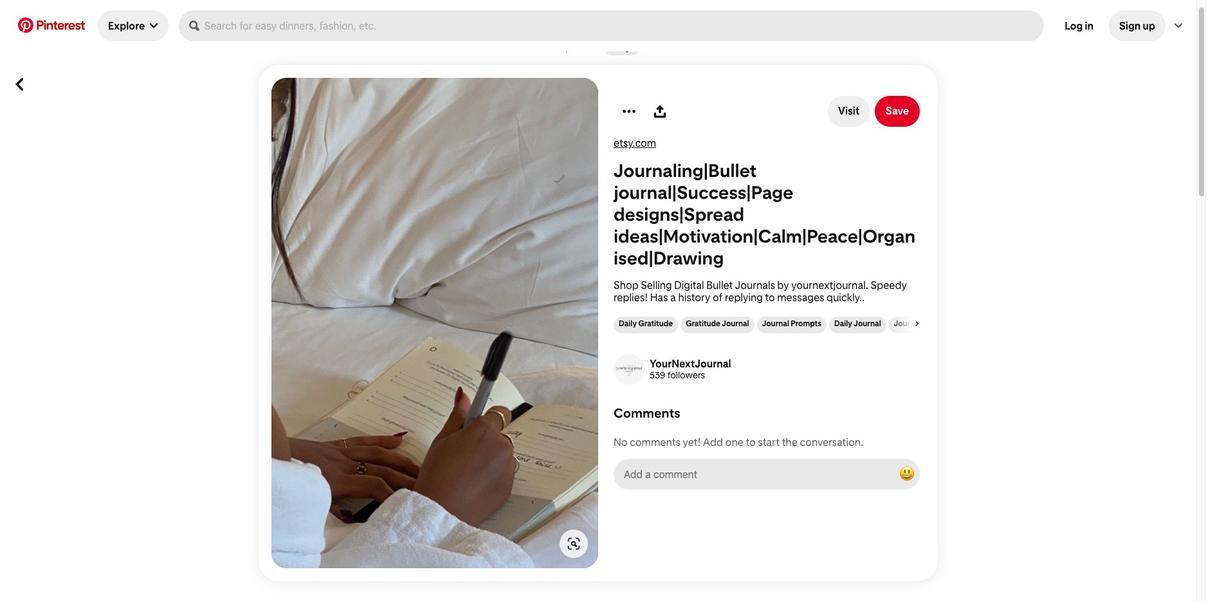 Task type: describe. For each thing, give the bounding box(es) containing it.
add
[[703, 436, 723, 448]]

journal prompts link
[[762, 319, 822, 328]]

1 gratitude from the left
[[639, 319, 673, 328]]

history
[[679, 291, 711, 303]]

shop selling digital bullet journals by yournextjournal. speedy replies! has a history of replying to messages quickly..
[[614, 279, 907, 303]]

sign up button
[[1110, 10, 1166, 41]]

daily journal link
[[835, 319, 882, 328]]

scroll image
[[915, 321, 920, 326]]

journal|success|page
[[614, 181, 794, 203]]

one
[[726, 436, 744, 448]]

journal for daily journal
[[854, 319, 882, 328]]

by
[[778, 279, 790, 291]]

log in button
[[1055, 10, 1104, 41]]

visit
[[839, 105, 860, 117]]

ised|drawing
[[614, 247, 724, 269]]

yournextjournal
[[650, 358, 731, 370]]

comments
[[614, 405, 681, 421]]

comments
[[630, 436, 681, 448]]

yournextjournal.
[[792, 279, 869, 291]]

yournextjournal link
[[650, 358, 731, 370]]

speedy
[[871, 279, 907, 291]]

bullet
[[707, 279, 733, 291]]

gratitude journal link
[[686, 319, 750, 328]]

journals inside shop selling digital bullet journals by yournextjournal. speedy replies! has a history of replying to messages quickly..
[[735, 279, 776, 291]]

start
[[758, 436, 780, 448]]

explore link
[[558, 44, 584, 53]]

the
[[782, 436, 798, 448]]

log
[[1065, 20, 1083, 32]]

journals link
[[894, 319, 925, 328]]

design link
[[610, 44, 634, 53]]

pinterest
[[36, 17, 85, 33]]

ideas|motivation|calm|peace|organ
[[614, 225, 916, 247]]

quickly..
[[827, 291, 865, 303]]

explore inside popup button
[[108, 20, 145, 32]]

1 vertical spatial to
[[746, 436, 756, 448]]

2 gratitude from the left
[[686, 319, 721, 328]]

replying
[[725, 291, 763, 303]]

Search text field
[[204, 10, 1040, 41]]



Task type: locate. For each thing, give the bounding box(es) containing it.
a
[[671, 291, 676, 303]]

2 horizontal spatial journal
[[854, 319, 882, 328]]

click to shop image
[[568, 537, 581, 550]]

0 vertical spatial explore
[[108, 20, 145, 32]]

followers
[[668, 370, 705, 380]]

no comments yet! add one to start the conversation.
[[614, 436, 864, 448]]

0 horizontal spatial explore
[[108, 20, 145, 32]]

replies!
[[614, 291, 648, 303]]

journal left prompts
[[762, 319, 790, 328]]

0 vertical spatial to
[[765, 291, 775, 303]]

explore
[[108, 20, 145, 32], [558, 44, 584, 53]]

2 daily from the left
[[835, 319, 853, 328]]

up
[[1143, 20, 1156, 32]]

conversation.
[[800, 436, 864, 448]]

gratitude down has
[[639, 319, 673, 328]]

etsy.com
[[614, 137, 657, 149]]

0 horizontal spatial to
[[746, 436, 756, 448]]

digital
[[675, 279, 705, 291]]

pinterest link
[[10, 17, 92, 33]]

😃
[[900, 464, 915, 482]]

daily for daily journal
[[835, 319, 853, 328]]

gratitude
[[639, 319, 673, 328], [686, 319, 721, 328]]

1 horizontal spatial to
[[765, 291, 775, 303]]

search icon image
[[189, 21, 199, 31]]

log in
[[1065, 20, 1094, 32]]

1 horizontal spatial journals
[[894, 319, 925, 328]]

journal down the quickly..
[[854, 319, 882, 328]]

messages
[[778, 291, 825, 303]]

selling
[[641, 279, 672, 291]]

journals
[[735, 279, 776, 291], [894, 319, 925, 328]]

save
[[886, 105, 909, 117]]

etsy.com button
[[614, 137, 657, 149]]

to right one on the right of the page
[[746, 436, 756, 448]]

journal for gratitude journal
[[722, 319, 750, 328]]

daily journal
[[835, 319, 882, 328]]

in
[[1085, 20, 1094, 32]]

journaling|bullet journal|success|page designs|spread ideas|motivation|calm|peace|organ ised|drawing
[[614, 159, 916, 269]]

1 horizontal spatial daily
[[835, 319, 853, 328]]

0 horizontal spatial daily
[[619, 319, 637, 328]]

1 horizontal spatial gratitude
[[686, 319, 721, 328]]

Add a comment field
[[625, 468, 884, 480]]

daily gratitude link
[[619, 319, 673, 328]]

yournextjournal image
[[614, 354, 645, 385]]

daily
[[619, 319, 637, 328], [835, 319, 853, 328]]

journals down speedy
[[894, 319, 925, 328]]

journaling|bullet
[[614, 159, 757, 181]]

1 daily from the left
[[619, 319, 637, 328]]

to inside shop selling digital bullet journals by yournextjournal. speedy replies! has a history of replying to messages quickly..
[[765, 291, 775, 303]]

gratitude down the history
[[686, 319, 721, 328]]

539
[[650, 370, 666, 380]]

1 vertical spatial journals
[[894, 319, 925, 328]]

gratitude journal
[[686, 319, 750, 328]]

daily down the quickly..
[[835, 319, 853, 328]]

to left by
[[765, 291, 775, 303]]

pinterest button
[[10, 17, 92, 34]]

daily down replies!
[[619, 319, 637, 328]]

1 horizontal spatial explore
[[558, 44, 584, 53]]

to
[[765, 291, 775, 303], [746, 436, 756, 448]]

0 horizontal spatial journal
[[722, 319, 750, 328]]

shop
[[614, 279, 639, 291]]

0 horizontal spatial journals
[[735, 279, 776, 291]]

save button
[[875, 96, 920, 126]]

visit button
[[828, 96, 870, 126]]

no
[[614, 436, 628, 448]]

2 journal from the left
[[762, 319, 790, 328]]

daily gratitude
[[619, 319, 673, 328]]

prompts
[[791, 319, 822, 328]]

designs|spread
[[614, 203, 745, 225]]

explore button
[[98, 10, 168, 41]]

1 horizontal spatial journal
[[762, 319, 790, 328]]

sign
[[1120, 20, 1141, 32]]

1 vertical spatial explore
[[558, 44, 584, 53]]

of
[[713, 291, 723, 303]]

shop selling digital bullet journals by yournextjournal. speedy replies! has a history of replying to messages quickly.. button
[[614, 279, 920, 303]]

yournextjournal 539 followers
[[650, 358, 731, 380]]

1 journal from the left
[[722, 319, 750, 328]]

3 journal from the left
[[854, 319, 882, 328]]

has
[[650, 291, 668, 303]]

journal prompts
[[762, 319, 822, 328]]

sign up
[[1120, 20, 1156, 32]]

pinterest image
[[18, 17, 33, 33]]

daily for daily gratitude
[[619, 319, 637, 328]]

0 vertical spatial journals
[[735, 279, 776, 291]]

design
[[610, 44, 634, 53]]

yet!
[[683, 436, 701, 448]]

journal
[[722, 319, 750, 328], [762, 319, 790, 328], [854, 319, 882, 328]]

journals left by
[[735, 279, 776, 291]]

daily gratitude, gratitude journal, journal prompts, daily journal, journals, sunday kind of love, yoga facial, academia fitness, journal aesthetic image
[[272, 78, 599, 568], [272, 78, 599, 568]]

journal down replying in the right of the page
[[722, 319, 750, 328]]

0 horizontal spatial gratitude
[[639, 319, 673, 328]]

😃 button
[[614, 459, 920, 489], [895, 461, 920, 487]]



Task type: vqa. For each thing, say whether or not it's contained in the screenshot.
'Sign up' "button"
yes



